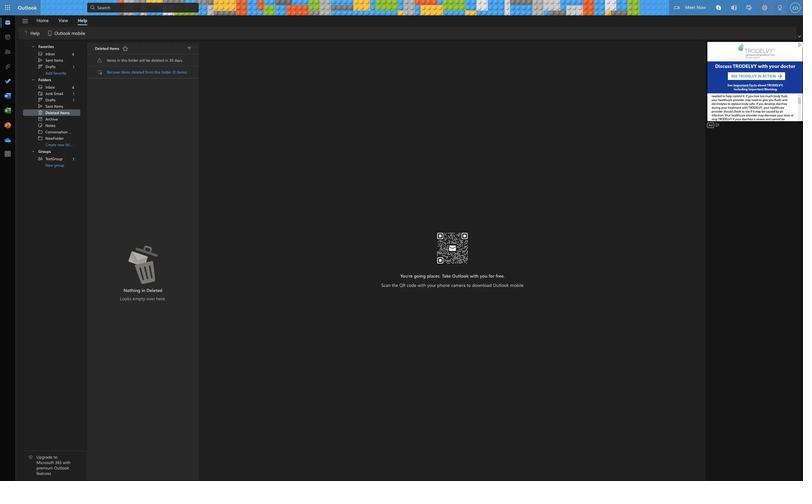 Task type: describe. For each thing, give the bounding box(es) containing it.
history
[[69, 129, 81, 134]]

 button
[[773, 0, 788, 16]]

create new folder tree item
[[23, 141, 80, 148]]

outlook banner
[[0, 0, 803, 16]]

more apps image
[[4, 151, 11, 157]]

tree item containing 
[[23, 90, 80, 97]]

calendar image
[[4, 34, 11, 41]]

 drafts for sent items
[[38, 64, 56, 69]]

Search for email, meetings, files and more. field
[[97, 4, 195, 11]]

to inside "upgrade to microsoft 365 with premium outlook features"
[[54, 454, 57, 460]]

meet now
[[685, 4, 706, 10]]

tree containing favorites
[[23, 40, 80, 76]]

1 vertical spatial with
[[418, 282, 426, 288]]

view button
[[54, 15, 73, 25]]

0 vertical spatial with
[[470, 273, 479, 279]]

 button
[[711, 0, 727, 15]]

new
[[57, 142, 64, 147]]

items inside deleted items 
[[110, 46, 119, 51]]

 button
[[727, 0, 742, 16]]

12 tree item from the top
[[23, 135, 80, 141]]

empty
[[133, 295, 145, 302]]

the
[[392, 282, 398, 288]]

create new folder
[[45, 142, 75, 147]]

4 for sent items
[[72, 51, 74, 56]]

add
[[45, 70, 52, 75]]

 for folders
[[31, 78, 35, 82]]

 button for folders
[[26, 76, 38, 83]]

 button
[[120, 44, 130, 54]]

with inside "upgrade to microsoft 365 with premium outlook features"
[[63, 460, 71, 465]]

1 tree item from the top
[[23, 51, 80, 57]]

 groups
[[31, 149, 51, 154]]

(0
[[172, 69, 176, 75]]

favorite
[[53, 70, 66, 75]]

in for deleted
[[142, 287, 145, 293]]

in for this
[[117, 58, 120, 63]]

1 1 from the top
[[73, 64, 74, 69]]


[[187, 46, 192, 51]]

outlook inside "banner"
[[18, 4, 37, 11]]

outlook up camera
[[452, 273, 469, 279]]

download
[[472, 282, 492, 288]]

2 tree item from the top
[[23, 57, 80, 63]]

add favorite
[[45, 70, 66, 75]]

meet
[[685, 4, 696, 10]]

email
[[54, 91, 63, 96]]

 button
[[742, 0, 757, 16]]

 button for groups
[[26, 147, 38, 155]]


[[732, 5, 737, 10]]

 for 
[[38, 84, 43, 90]]

notes
[[45, 123, 55, 128]]

premium features image
[[28, 455, 33, 460]]

items in this folder will be deleted in 30 days.
[[107, 58, 183, 63]]

4 tree item from the top
[[23, 84, 80, 90]]


[[97, 58, 102, 63]]

folders tree item
[[23, 76, 80, 84]]

phone
[[437, 282, 450, 288]]

sent for  sent items  deleted items  archive  notes  conversation history  newfolder
[[45, 104, 53, 109]]

 for 
[[38, 64, 43, 69]]

to do image
[[4, 78, 11, 85]]


[[762, 5, 767, 10]]

 folders
[[31, 77, 51, 82]]

 sent items
[[38, 58, 63, 63]]

inbox for junk email
[[45, 84, 55, 90]]

from
[[145, 69, 153, 75]]

2 horizontal spatial in
[[165, 58, 168, 63]]

outlook inside  outlook mobile
[[54, 30, 70, 36]]

recover items deleted from this folder (0 items)
[[107, 69, 187, 75]]

 for 
[[38, 97, 43, 102]]

will
[[139, 58, 145, 63]]

newfolder
[[45, 136, 64, 141]]

 sent items  deleted items  archive  notes  conversation history  newfolder
[[38, 104, 81, 141]]

looks
[[120, 295, 131, 302]]

folder inside tree item
[[65, 142, 75, 147]]

for
[[489, 273, 495, 279]]

 junk email
[[38, 91, 63, 96]]

365
[[55, 460, 62, 465]]

onedrive image
[[4, 137, 11, 144]]

home
[[37, 17, 49, 23]]

tree item containing 
[[23, 122, 80, 129]]


[[798, 35, 801, 38]]

help inside  help
[[30, 30, 40, 36]]

 button
[[797, 33, 803, 40]]


[[747, 5, 752, 10]]

new group
[[45, 163, 64, 168]]

 for 
[[38, 51, 43, 56]]

items
[[121, 69, 130, 75]]

days.
[[174, 58, 183, 63]]

upgrade to microsoft 365 with premium outlook features
[[36, 454, 71, 476]]


[[90, 4, 96, 11]]

help inside "button"
[[78, 17, 87, 23]]

3 1 from the top
[[73, 97, 74, 103]]

be
[[146, 58, 150, 63]]

folders
[[38, 77, 51, 82]]

mobile inside  outlook mobile
[[72, 30, 85, 36]]

outlook link
[[18, 0, 37, 15]]

 favorites
[[31, 44, 54, 49]]

new group tree item
[[23, 162, 80, 168]]

people image
[[4, 49, 11, 55]]

nothing in deleted looks empty over here.
[[120, 287, 166, 302]]

2 1 from the top
[[73, 91, 74, 96]]


[[38, 123, 43, 128]]

message list section
[[87, 41, 199, 481]]

conversation
[[45, 129, 68, 134]]

this inside the recover items deleted from this folder (0 items) button
[[154, 69, 160, 75]]

items)
[[177, 69, 187, 75]]

deleted items 
[[95, 45, 128, 52]]

tab list containing home
[[32, 15, 92, 25]]


[[38, 110, 43, 115]]


[[675, 5, 680, 10]]

outlook down free.
[[493, 282, 509, 288]]

create
[[45, 142, 56, 147]]

4 for junk email
[[72, 85, 74, 90]]

help group
[[20, 27, 89, 38]]

 inbox for sent items
[[38, 51, 55, 56]]

places.
[[427, 273, 441, 279]]

6 tree item from the top
[[23, 97, 80, 103]]

scan
[[381, 282, 391, 288]]

help button
[[73, 15, 92, 25]]

drafts for sent items
[[45, 97, 56, 102]]

 button
[[757, 0, 773, 16]]


[[97, 70, 102, 75]]


[[38, 91, 43, 96]]

qr
[[400, 282, 406, 288]]

you
[[480, 273, 488, 279]]

you're
[[400, 273, 413, 279]]



Task type: locate. For each thing, give the bounding box(es) containing it.
0 vertical spatial 4
[[72, 51, 74, 56]]

10 tree item from the top
[[23, 122, 80, 129]]

2 sent from the top
[[45, 104, 53, 109]]


[[778, 5, 783, 10]]

0 vertical spatial deleted
[[151, 58, 164, 63]]

free.
[[496, 273, 505, 279]]

tree item
[[23, 51, 80, 57], [23, 57, 80, 63], [23, 63, 80, 70], [23, 84, 80, 90], [23, 90, 80, 97], [23, 97, 80, 103], [23, 103, 80, 109], [23, 109, 80, 116], [23, 116, 80, 122], [23, 122, 80, 129], [23, 129, 81, 135], [23, 135, 80, 141], [23, 155, 80, 162]]

0 horizontal spatial help
[[30, 30, 40, 36]]

 button for favorites
[[26, 43, 38, 50]]

 inbox for junk email
[[38, 84, 55, 90]]

1 horizontal spatial with
[[418, 282, 426, 288]]

 for  sent items
[[38, 58, 43, 63]]

deleted right be
[[151, 58, 164, 63]]

outlook inside "upgrade to microsoft 365 with premium outlook features"
[[54, 465, 69, 471]]

2 4 from the top
[[72, 85, 74, 90]]

2 inbox from the top
[[45, 84, 55, 90]]

1 vertical spatial inbox
[[45, 84, 55, 90]]

5 tree item from the top
[[23, 90, 80, 97]]

4 down folders tree item
[[72, 85, 74, 90]]


[[716, 5, 721, 10]]

sent for  sent items
[[45, 58, 53, 63]]

to right camera
[[467, 282, 471, 288]]


[[38, 64, 43, 69], [38, 97, 43, 102]]

0 vertical spatial sent
[[45, 58, 53, 63]]

groups tree item
[[23, 147, 80, 155]]

4 down  outlook mobile in the left top of the page
[[72, 51, 74, 56]]

inbox up  junk email
[[45, 84, 55, 90]]

nothing
[[124, 287, 140, 293]]

outlook right the premium
[[54, 465, 69, 471]]

co image
[[791, 3, 801, 13]]

drafts down  junk email
[[45, 97, 56, 102]]

1 vertical spatial folder
[[161, 69, 171, 75]]

1 vertical spatial 
[[38, 97, 43, 102]]

3 tree item from the top
[[23, 63, 80, 70]]

 inbox up junk
[[38, 84, 55, 90]]

0 vertical spatial 
[[31, 44, 35, 48]]

0 horizontal spatial to
[[54, 454, 57, 460]]

 up 
[[38, 104, 43, 109]]

1 vertical spatial 
[[38, 104, 43, 109]]

0 vertical spatial folder
[[128, 58, 138, 63]]

1 vertical spatial this
[[154, 69, 160, 75]]

you're going places. take outlook with you for free. scan the qr code with your phone camera to download outlook mobile
[[381, 273, 524, 288]]

 button left folders
[[26, 76, 38, 83]]

mobile inside you're going places. take outlook with you for free. scan the qr code with your phone camera to download outlook mobile
[[510, 282, 524, 288]]

1 vertical spatial mobile
[[510, 282, 524, 288]]

 button
[[26, 43, 38, 50], [26, 76, 38, 83], [26, 147, 38, 155]]

in up empty
[[142, 287, 145, 293]]

2 drafts from the top
[[45, 97, 56, 102]]

add favorite tree item
[[23, 70, 80, 76]]

drafts
[[45, 64, 56, 69], [45, 97, 56, 102]]

1 up the  sent items  deleted items  archive  notes  conversation history  newfolder
[[73, 97, 74, 103]]

inbox up ' sent items'
[[45, 51, 55, 56]]

deleted inside deleted items 
[[95, 46, 109, 51]]

0 vertical spatial to
[[467, 282, 471, 288]]

1  from the top
[[38, 51, 43, 56]]

1 horizontal spatial deleted
[[95, 46, 109, 51]]

 left groups
[[31, 149, 35, 153]]

left-rail-appbar navigation
[[1, 15, 14, 148]]

 down ' sent items'
[[38, 64, 43, 69]]

this
[[121, 58, 127, 63], [154, 69, 160, 75]]

2 vertical spatial deleted
[[147, 287, 162, 293]]

0 horizontal spatial deleted
[[131, 69, 144, 75]]

 button down  help
[[26, 43, 38, 50]]

 button
[[19, 16, 32, 27]]

 button inside groups tree item
[[26, 147, 38, 155]]

1 horizontal spatial this
[[154, 69, 160, 75]]

 inside the  favorites
[[31, 44, 35, 48]]

 help
[[23, 30, 40, 36]]

1 vertical spatial 
[[38, 84, 43, 90]]

0 horizontal spatial with
[[63, 460, 71, 465]]

 inbox
[[38, 51, 55, 56], [38, 84, 55, 90]]

this down the  button
[[121, 58, 127, 63]]

11 tree item from the top
[[23, 129, 81, 135]]

2  button from the top
[[26, 76, 38, 83]]

 left favorites
[[31, 44, 35, 48]]

 heading
[[95, 43, 130, 54]]

0 horizontal spatial this
[[121, 58, 127, 63]]

mobile
[[72, 30, 85, 36], [510, 282, 524, 288]]

 inside  groups
[[31, 149, 35, 153]]

inbox
[[45, 51, 55, 56], [45, 84, 55, 90]]

camera
[[451, 282, 466, 288]]

2  from the top
[[31, 78, 35, 82]]

0 horizontal spatial in
[[117, 58, 120, 63]]

outlook right 
[[54, 30, 70, 36]]

1 vertical spatial deleted
[[131, 69, 144, 75]]

sent
[[45, 58, 53, 63], [45, 104, 53, 109]]

home button
[[32, 15, 53, 25]]

1  from the top
[[38, 129, 43, 134]]

2 vertical spatial  button
[[26, 147, 38, 155]]

1 horizontal spatial deleted
[[151, 58, 164, 63]]

1  from the top
[[31, 44, 35, 48]]


[[22, 18, 29, 24]]

recover
[[107, 69, 120, 75]]

1 inbox from the top
[[45, 51, 55, 56]]

1 horizontal spatial folder
[[128, 58, 138, 63]]

1 down the create new folder
[[73, 156, 74, 161]]

excel image
[[4, 108, 11, 114]]

files image
[[4, 64, 11, 70]]

folder inside button
[[161, 69, 171, 75]]

1 vertical spatial to
[[54, 454, 57, 460]]

0 horizontal spatial deleted
[[45, 110, 59, 115]]

 button inside favorites tree item
[[26, 43, 38, 50]]

deleted left from
[[131, 69, 144, 75]]

1 vertical spatial  drafts
[[38, 97, 56, 102]]

folder right new
[[65, 142, 75, 147]]

this right from
[[154, 69, 160, 75]]

sent inside the  sent items  deleted items  archive  notes  conversation history  newfolder
[[45, 104, 53, 109]]

to inside you're going places. take outlook with you for free. scan the qr code with your phone camera to download outlook mobile
[[467, 282, 471, 288]]

ad
[[709, 123, 713, 127]]

 drafts
[[38, 64, 56, 69], [38, 97, 56, 102]]

30
[[169, 58, 173, 63]]

2 horizontal spatial folder
[[161, 69, 171, 75]]

3  from the top
[[31, 149, 35, 153]]

2  from the top
[[38, 97, 43, 102]]

7 tree item from the top
[[23, 103, 80, 109]]

1 horizontal spatial to
[[467, 282, 471, 288]]


[[31, 44, 35, 48], [31, 78, 35, 82], [31, 149, 35, 153]]

new
[[45, 163, 53, 168]]

going
[[414, 273, 426, 279]]

0 vertical spatial 
[[38, 64, 43, 69]]

folder left '(0'
[[161, 69, 171, 75]]

0 vertical spatial  button
[[26, 43, 38, 50]]

now
[[697, 4, 706, 10]]

application containing outlook
[[0, 0, 803, 481]]

0 vertical spatial 
[[38, 58, 43, 63]]

4
[[72, 51, 74, 56], [72, 85, 74, 90]]

2  drafts from the top
[[38, 97, 56, 102]]

1  drafts from the top
[[38, 64, 56, 69]]

1 up the add favorite tree item
[[73, 64, 74, 69]]

0 vertical spatial  inbox
[[38, 51, 55, 56]]


[[122, 45, 128, 52]]

0 vertical spatial inbox
[[45, 51, 55, 56]]

0 horizontal spatial folder
[[65, 142, 75, 147]]

0 vertical spatial tree
[[23, 40, 80, 76]]

tree
[[23, 40, 80, 76], [23, 84, 81, 148]]

2  inbox from the top
[[38, 84, 55, 90]]

testgroup
[[45, 156, 63, 161]]

with left you
[[470, 273, 479, 279]]

1 vertical spatial tree
[[23, 84, 81, 148]]

in up "recover"
[[117, 58, 120, 63]]

1
[[73, 64, 74, 69], [73, 91, 74, 96], [73, 97, 74, 103], [73, 156, 74, 161]]

1  button from the top
[[26, 43, 38, 50]]


[[38, 156, 43, 161]]

 for favorites
[[31, 44, 35, 48]]

 inside the  sent items  deleted items  archive  notes  conversation history  newfolder
[[38, 104, 43, 109]]

 outlook mobile
[[47, 30, 85, 36]]

deleted up archive
[[45, 110, 59, 115]]

1 4 from the top
[[72, 51, 74, 56]]

word image
[[4, 93, 11, 99]]

 button inside folders tree item
[[26, 76, 38, 83]]

deleted up 
[[95, 46, 109, 51]]

 drafts up add
[[38, 64, 56, 69]]

4 1 from the top
[[73, 156, 74, 161]]

 button
[[185, 44, 194, 52]]

outlook up 
[[18, 4, 37, 11]]

 down 
[[38, 97, 43, 102]]

1 vertical spatial drafts
[[45, 97, 56, 102]]

1  inbox from the top
[[38, 51, 55, 56]]

deleted
[[151, 58, 164, 63], [131, 69, 144, 75]]

0 vertical spatial drafts
[[45, 64, 56, 69]]

tab list
[[32, 15, 92, 25]]

with down going
[[418, 282, 426, 288]]

help
[[78, 17, 87, 23], [30, 30, 40, 36]]

features
[[36, 471, 51, 476]]

inbox for sent items
[[45, 51, 55, 56]]

2 tree from the top
[[23, 84, 81, 148]]

 for groups
[[31, 149, 35, 153]]

premium
[[36, 465, 53, 471]]

code
[[407, 282, 416, 288]]

 down the  favorites
[[38, 58, 43, 63]]

deleted inside the  sent items  deleted items  archive  notes  conversation history  newfolder
[[45, 110, 59, 115]]

deleted inside the recover items deleted from this folder (0 items) button
[[131, 69, 144, 75]]

 inbox down favorites
[[38, 51, 55, 56]]

here.
[[156, 295, 166, 302]]

8 tree item from the top
[[23, 109, 80, 116]]

drafts for add favorite
[[45, 64, 56, 69]]


[[38, 116, 43, 122]]

in
[[117, 58, 120, 63], [165, 58, 168, 63], [142, 287, 145, 293]]

1 vertical spatial 
[[31, 78, 35, 82]]

0 vertical spatial help
[[78, 17, 87, 23]]

1 vertical spatial sent
[[45, 104, 53, 109]]

to right upgrade
[[54, 454, 57, 460]]

1 tree from the top
[[23, 40, 80, 76]]

1  from the top
[[38, 64, 43, 69]]

help right view at the top of page
[[78, 17, 87, 23]]

view
[[59, 17, 68, 23]]

your
[[427, 282, 436, 288]]

1 sent from the top
[[45, 58, 53, 63]]

to
[[467, 282, 471, 288], [54, 454, 57, 460]]

2 vertical spatial 
[[31, 149, 35, 153]]

2  from the top
[[38, 84, 43, 90]]

1 drafts from the top
[[45, 64, 56, 69]]

 left folders
[[31, 78, 35, 82]]

upgrade
[[36, 454, 52, 460]]

1 vertical spatial  inbox
[[38, 84, 55, 90]]

powerpoint image
[[4, 123, 11, 129]]

in left 30 at top
[[165, 58, 168, 63]]

tree item containing 
[[23, 116, 80, 122]]

microsoft
[[36, 460, 54, 465]]

application
[[0, 0, 803, 481]]

tree containing 
[[23, 84, 81, 148]]

2 horizontal spatial deleted
[[147, 287, 162, 293]]

1 horizontal spatial in
[[142, 287, 145, 293]]

 down the  favorites
[[38, 51, 43, 56]]

0 vertical spatial this
[[121, 58, 127, 63]]

mail image
[[4, 20, 11, 26]]

drafts down ' sent items'
[[45, 64, 56, 69]]

favorites
[[38, 44, 54, 49]]

1 horizontal spatial mobile
[[510, 282, 524, 288]]

in inside nothing in deleted looks empty over here.
[[142, 287, 145, 293]]

1 vertical spatial help
[[30, 30, 40, 36]]

groups
[[38, 149, 51, 154]]

group
[[54, 163, 64, 168]]

over
[[146, 295, 155, 302]]

junk
[[45, 91, 53, 96]]

1  from the top
[[38, 58, 43, 63]]

 drafts down junk
[[38, 97, 56, 102]]

13 tree item from the top
[[23, 155, 80, 162]]

help right the  in the top left of the page
[[30, 30, 40, 36]]

 inside  folders
[[31, 78, 35, 82]]

0 horizontal spatial mobile
[[72, 30, 85, 36]]

0 vertical spatial  drafts
[[38, 64, 56, 69]]

0 vertical spatial 
[[38, 51, 43, 56]]

2  from the top
[[38, 104, 43, 109]]

archive
[[45, 116, 58, 122]]

1 vertical spatial deleted
[[45, 110, 59, 115]]

 button up 
[[26, 147, 38, 155]]

1 horizontal spatial help
[[78, 17, 87, 23]]

tree item containing 
[[23, 109, 80, 116]]

 drafts for junk email
[[38, 97, 56, 102]]

2 horizontal spatial with
[[470, 273, 479, 279]]

set your advertising preferences image
[[715, 123, 721, 128]]

recover items deleted from this folder (0 items) button
[[107, 69, 199, 75]]

1 vertical spatial 
[[38, 136, 43, 141]]

tree item containing 
[[23, 155, 80, 162]]

 search field
[[87, 0, 199, 14]]

2 vertical spatial folder
[[65, 142, 75, 147]]

sent up add
[[45, 58, 53, 63]]

outlook
[[18, 4, 37, 11], [54, 30, 70, 36], [452, 273, 469, 279], [493, 282, 509, 288], [54, 465, 69, 471]]

deleted up over
[[147, 287, 162, 293]]

 up 
[[38, 84, 43, 90]]

 for  sent items  deleted items  archive  notes  conversation history  newfolder
[[38, 104, 43, 109]]

1 right email
[[73, 91, 74, 96]]

1 vertical spatial 4
[[72, 85, 74, 90]]

with right 365 on the bottom of the page
[[63, 460, 71, 465]]

favorites tree item
[[23, 43, 80, 51]]

3  button from the top
[[26, 147, 38, 155]]

folder left will
[[128, 58, 138, 63]]

0 vertical spatial 
[[38, 129, 43, 134]]

0 vertical spatial mobile
[[72, 30, 85, 36]]

9 tree item from the top
[[23, 116, 80, 122]]

1 vertical spatial  button
[[26, 76, 38, 83]]

2  from the top
[[38, 136, 43, 141]]

sent down junk
[[45, 104, 53, 109]]

deleted inside nothing in deleted looks empty over here.
[[147, 287, 162, 293]]

2 vertical spatial with
[[63, 460, 71, 465]]

0 vertical spatial deleted
[[95, 46, 109, 51]]

 testgroup
[[38, 156, 63, 161]]



Task type: vqa. For each thing, say whether or not it's contained in the screenshot.
this
yes



